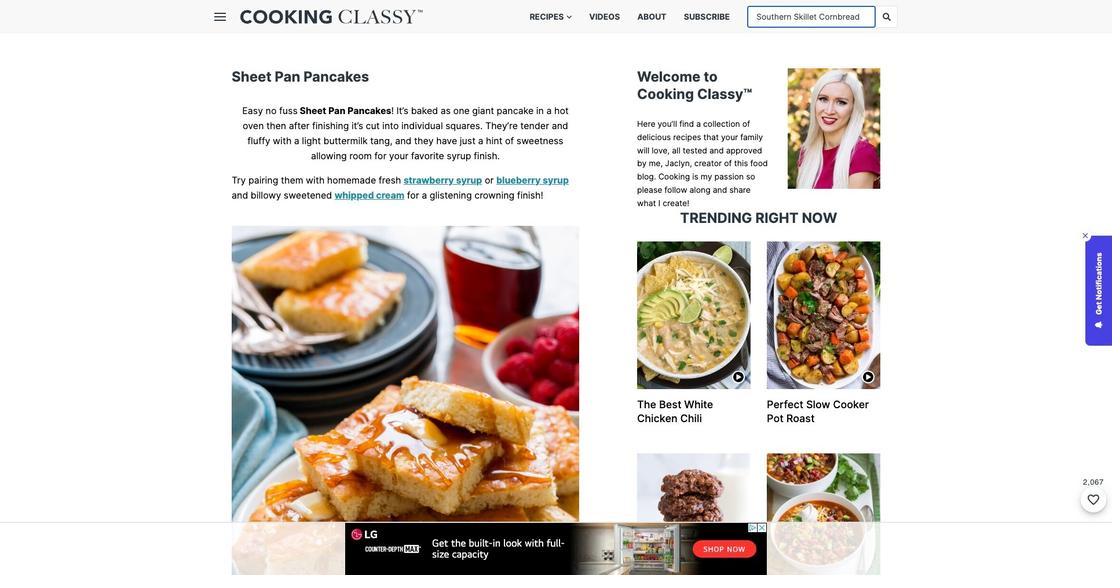 Task type: vqa. For each thing, say whether or not it's contained in the screenshot.
Video Player application
no



Task type: locate. For each thing, give the bounding box(es) containing it.
slow cooker pot roast with potatoes and carrots on a white oval serving platter set over marble. image
[[767, 242, 881, 389]]

Find a recipe text field
[[748, 6, 875, 27]]

advertisement element
[[345, 523, 767, 575]]

two servings of taco soup in white bowls over a white platter. image
[[767, 454, 881, 575]]

jaclyn bell image
[[788, 68, 881, 189]]



Task type: describe. For each thing, give the bounding box(es) containing it.
cooking classy image
[[240, 10, 423, 24]]

no bake cookies image
[[637, 454, 751, 575]]

whi image
[[637, 242, 751, 389]]

stack of sheet pan pancakes with butter and syrup. image
[[232, 226, 579, 575]]



